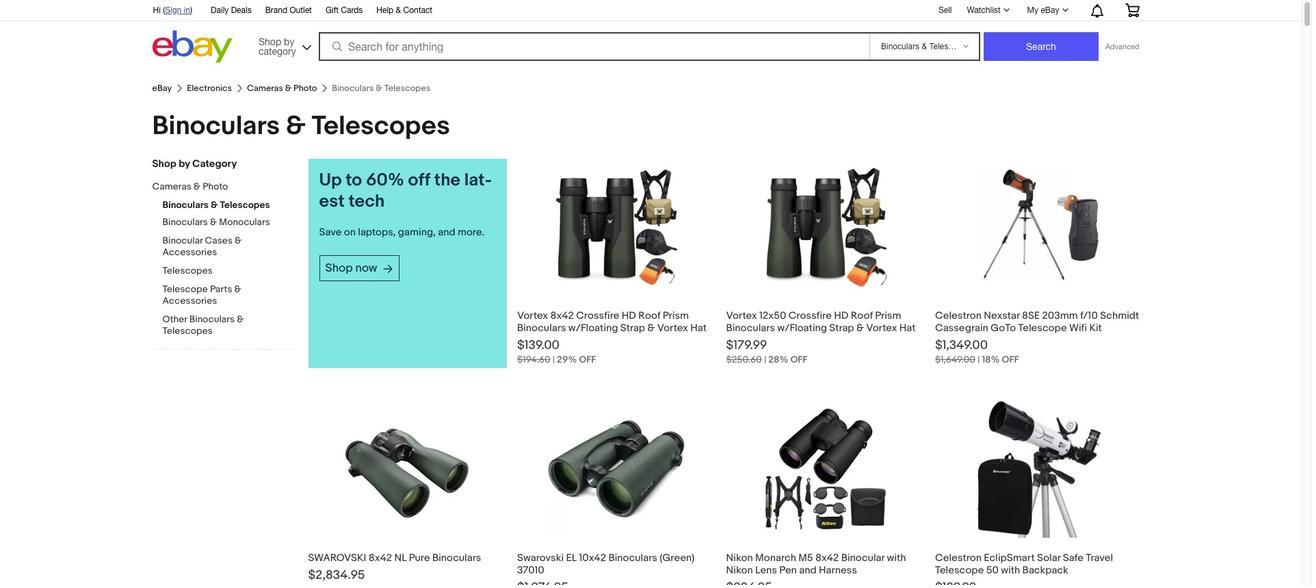 Task type: describe. For each thing, give the bounding box(es) containing it.
celestron nexstar 8se 203mm f/10 schmidt cassegrain goto telescope wifi kit $1,349.00 $1,649.00 | 18% off
[[935, 309, 1139, 365]]

$1,349.00
[[935, 338, 988, 353]]

vortex 8x42 crossfire hd roof prism binoculars w/floating strap & vortex hat $139.00 $194.60 | 29% off
[[517, 309, 707, 365]]

harness
[[819, 564, 857, 577]]

eclipsmart
[[984, 551, 1035, 564]]

shop now link
[[319, 255, 400, 281]]

37010
[[517, 564, 544, 577]]

electronics
[[187, 83, 232, 94]]

60%
[[366, 170, 404, 191]]

telescopes up monoculars
[[220, 199, 270, 211]]

binoculars up category
[[152, 110, 280, 142]]

help
[[377, 5, 394, 15]]

daily deals link
[[211, 3, 252, 18]]

)
[[190, 5, 192, 15]]

electronics link
[[187, 83, 232, 94]]

$194.60 text field
[[517, 354, 551, 365]]

pure
[[409, 551, 430, 564]]

schmidt
[[1100, 309, 1139, 322]]

celestron eclipsmart solar safe travel telescope 50 with backpack link
[[935, 401, 1144, 585]]

m5
[[799, 551, 813, 564]]

swarovski el 10x42 binoculars (green) 37010 link
[[517, 401, 726, 585]]

binocular inside nikon monarch m5 8x42 binocular with nikon lens pen and harness
[[841, 551, 885, 564]]

sign in link
[[165, 5, 190, 15]]

up to 60% off the latest tech save on laptops, gaming, and more. element
[[303, 142, 1150, 585]]

gift cards
[[326, 5, 363, 15]]

1 accessories from the top
[[163, 246, 217, 258]]

cameras & photo
[[247, 83, 317, 94]]

by for category
[[179, 157, 190, 170]]

lens
[[755, 564, 777, 577]]

monoculars
[[219, 216, 270, 228]]

nikon monarch m5 8x42 binocular with nikon lens pen and harness
[[726, 551, 906, 577]]

binoculars inside vortex 12x50 crossfire hd roof prism binoculars w/floating strap & vortex hat $179.99 $250.60 | 28% off
[[726, 322, 775, 335]]

off
[[408, 170, 430, 191]]

category
[[192, 157, 237, 170]]

telescope parts & accessories link
[[163, 283, 293, 308]]

off for $139.00
[[579, 354, 596, 365]]

hd for $139.00
[[622, 309, 636, 322]]

(
[[163, 5, 165, 15]]

tech
[[349, 191, 385, 212]]

account navigation
[[145, 0, 1150, 21]]

brand outlet link
[[265, 3, 312, 18]]

gaming,
[[398, 226, 436, 239]]

binoculars & telescopes main content
[[141, 77, 1161, 585]]

watchlist link
[[960, 2, 1016, 18]]

binoculars down telescope parts & accessories link
[[189, 313, 235, 325]]

$1,649.00
[[935, 354, 976, 365]]

pen
[[779, 564, 797, 577]]

28%
[[769, 354, 788, 365]]

with inside celestron eclipsmart solar safe travel telescope 50 with backpack
[[1001, 564, 1020, 577]]

celestron for celestron nexstar 8se 203mm f/10 schmidt cassegrain goto telescope wifi kit $1,349.00 $1,649.00 | 18% off
[[935, 309, 982, 322]]

backpack
[[1023, 564, 1069, 577]]

brand outlet
[[265, 5, 312, 15]]

binoculars inside swarovski 8x42 nl pure binoculars $2,834.95
[[432, 551, 481, 564]]

8x42 for $2,834.95
[[369, 551, 392, 564]]

cases
[[205, 235, 233, 246]]

$250.60
[[726, 354, 762, 365]]

up to 60% off the latest tech
[[319, 170, 492, 212]]

binoculars & monoculars link
[[163, 216, 293, 229]]

solar
[[1037, 551, 1061, 564]]

with inside nikon monarch m5 8x42 binocular with nikon lens pen and harness
[[887, 551, 906, 564]]

shop by category
[[152, 157, 237, 170]]

binoculars inside swarovski el 10x42 binoculars (green) 37010
[[609, 551, 657, 564]]

other binoculars & telescopes link
[[163, 313, 293, 338]]

29%
[[557, 354, 577, 365]]

ebay link
[[152, 83, 172, 94]]

ebay inside my ebay link
[[1041, 5, 1060, 15]]

daily deals
[[211, 5, 252, 15]]

ebay inside binoculars & telescopes main content
[[152, 83, 172, 94]]

laptops,
[[358, 226, 396, 239]]

celestron nexstar 8se 203mm f/10 schmidt cassegrain goto telescope wifi kit image
[[971, 159, 1108, 296]]

hat for $179.99
[[900, 322, 916, 335]]

50
[[986, 564, 999, 577]]

latest
[[319, 170, 492, 212]]

hi ( sign in )
[[153, 5, 192, 15]]

the
[[434, 170, 460, 191]]

telescopes link
[[163, 265, 293, 278]]

telescopes up parts
[[163, 265, 213, 276]]

binocular cases & accessories link
[[163, 235, 293, 259]]

swarovski
[[517, 551, 564, 564]]

to
[[346, 170, 362, 191]]

save on laptops, gaming, and more.
[[319, 226, 485, 239]]

0 horizontal spatial and
[[438, 226, 455, 239]]

more.
[[458, 226, 485, 239]]

cards
[[341, 5, 363, 15]]

wifi
[[1069, 322, 1087, 335]]

$179.99
[[726, 338, 767, 353]]

vortex 8x42 crossfire hd roof prism binoculars w/floating strap & vortex hat image
[[548, 159, 685, 296]]

nl
[[395, 551, 407, 564]]

on
[[344, 226, 356, 239]]

strap for $179.99
[[829, 322, 854, 335]]

el
[[566, 551, 577, 564]]

swarovski 8x42 nl pure binoculars $2,834.95
[[308, 551, 481, 583]]

f/10
[[1080, 309, 1098, 322]]

category
[[259, 46, 296, 56]]



Task type: vqa. For each thing, say whether or not it's contained in the screenshot.
OFF within the Vortex 12x50 Crossfire HD Roof Prism Binoculars w/Floating Strap & Vortex Hat $179.99 $250.60 | 28% OFF
yes



Task type: locate. For each thing, give the bounding box(es) containing it.
0 vertical spatial celestron
[[935, 309, 982, 322]]

and left the more.
[[438, 226, 455, 239]]

| inside vortex 8x42 crossfire hd roof prism binoculars w/floating strap & vortex hat $139.00 $194.60 | 29% off
[[553, 354, 555, 365]]

w/floating up 28%
[[778, 322, 827, 335]]

nikon monarch m5 8x42 binocular with nikon lens pen and harness link
[[726, 401, 935, 585]]

hd for $179.99
[[834, 309, 849, 322]]

2 horizontal spatial off
[[1002, 354, 1019, 365]]

2 off from the left
[[791, 354, 808, 365]]

3 off from the left
[[1002, 354, 1019, 365]]

(green)
[[660, 551, 695, 564]]

1 crossfire from the left
[[576, 309, 620, 322]]

with right harness
[[887, 551, 906, 564]]

0 vertical spatial telescope
[[163, 283, 208, 295]]

1 horizontal spatial and
[[799, 564, 817, 577]]

203mm
[[1042, 309, 1078, 322]]

w/floating inside vortex 8x42 crossfire hd roof prism binoculars w/floating strap & vortex hat $139.00 $194.60 | 29% off
[[568, 322, 618, 335]]

by down brand outlet link
[[284, 36, 294, 47]]

shop for shop by category
[[259, 36, 281, 47]]

8x42 inside vortex 8x42 crossfire hd roof prism binoculars w/floating strap & vortex hat $139.00 $194.60 | 29% off
[[551, 309, 574, 322]]

binoculars
[[152, 110, 280, 142], [163, 199, 209, 211], [163, 216, 208, 228], [189, 313, 235, 325], [517, 322, 566, 335], [726, 322, 775, 335], [432, 551, 481, 564], [609, 551, 657, 564]]

1 horizontal spatial w/floating
[[778, 322, 827, 335]]

0 horizontal spatial photo
[[203, 181, 228, 192]]

monarch
[[755, 551, 796, 564]]

binoculars right pure
[[432, 551, 481, 564]]

0 vertical spatial accessories
[[163, 246, 217, 258]]

strap for $139.00
[[620, 322, 645, 335]]

1 nikon from the top
[[726, 551, 753, 564]]

photo for cameras & photo binoculars & telescopes binoculars & monoculars binocular cases & accessories telescopes telescope parts & accessories other binoculars & telescopes
[[203, 181, 228, 192]]

by inside shop by category
[[284, 36, 294, 47]]

1 horizontal spatial by
[[284, 36, 294, 47]]

0 horizontal spatial shop
[[152, 157, 176, 170]]

2 horizontal spatial 8x42
[[816, 551, 839, 564]]

0 horizontal spatial 8x42
[[369, 551, 392, 564]]

$139.00
[[517, 338, 560, 353]]

1 vertical spatial telescope
[[1018, 322, 1067, 335]]

0 horizontal spatial |
[[553, 354, 555, 365]]

photo up binoculars & telescopes
[[294, 83, 317, 94]]

hat inside vortex 8x42 crossfire hd roof prism binoculars w/floating strap & vortex hat $139.00 $194.60 | 29% off
[[691, 322, 707, 335]]

hat for $139.00
[[691, 322, 707, 335]]

2 strap from the left
[[829, 322, 854, 335]]

binoculars down shop by category
[[163, 199, 209, 211]]

off right '18%'
[[1002, 354, 1019, 365]]

celestron for celestron eclipsmart solar safe travel telescope 50 with backpack
[[935, 551, 982, 564]]

binoculars up '$179.99'
[[726, 322, 775, 335]]

& inside vortex 12x50 crossfire hd roof prism binoculars w/floating strap & vortex hat $179.99 $250.60 | 28% off
[[857, 322, 864, 335]]

0 horizontal spatial by
[[179, 157, 190, 170]]

nikon monarch m5 8x42 binocular with nikon lens pen and harness image
[[757, 401, 894, 538]]

cameras down shop by category
[[152, 181, 191, 192]]

0 horizontal spatial telescope
[[163, 283, 208, 295]]

other
[[163, 313, 187, 325]]

by inside binoculars & telescopes main content
[[179, 157, 190, 170]]

ebay right my
[[1041, 5, 1060, 15]]

2 hat from the left
[[900, 322, 916, 335]]

telescope inside celestron eclipsmart solar safe travel telescope 50 with backpack
[[935, 564, 984, 577]]

hd inside vortex 8x42 crossfire hd roof prism binoculars w/floating strap & vortex hat $139.00 $194.60 | 29% off
[[622, 309, 636, 322]]

cameras inside cameras & photo binoculars & telescopes binoculars & monoculars binocular cases & accessories telescopes telescope parts & accessories other binoculars & telescopes
[[152, 181, 191, 192]]

1 vertical spatial photo
[[203, 181, 228, 192]]

1 vertical spatial accessories
[[163, 295, 217, 307]]

1 horizontal spatial binocular
[[841, 551, 885, 564]]

& inside help & contact link
[[396, 5, 401, 15]]

photo
[[294, 83, 317, 94], [203, 181, 228, 192]]

roof
[[639, 309, 661, 322], [851, 309, 873, 322]]

2 hd from the left
[[834, 309, 849, 322]]

w/floating for $139.00
[[568, 322, 618, 335]]

1 hat from the left
[[691, 322, 707, 335]]

18%
[[982, 354, 1000, 365]]

and right pen
[[799, 564, 817, 577]]

1 roof from the left
[[639, 309, 661, 322]]

binoculars right the 10x42 in the left bottom of the page
[[609, 551, 657, 564]]

0 vertical spatial and
[[438, 226, 455, 239]]

shop by category
[[259, 36, 296, 56]]

2 horizontal spatial |
[[978, 354, 980, 365]]

telescope inside cameras & photo binoculars & telescopes binoculars & monoculars binocular cases & accessories telescopes telescope parts & accessories other binoculars & telescopes
[[163, 283, 208, 295]]

parts
[[210, 283, 232, 295]]

cameras down category
[[247, 83, 283, 94]]

0 vertical spatial binocular
[[163, 235, 203, 246]]

nikon
[[726, 551, 753, 564], [726, 564, 753, 577]]

shop
[[259, 36, 281, 47], [152, 157, 176, 170], [325, 261, 353, 275]]

vortex
[[517, 309, 548, 322], [726, 309, 757, 322], [657, 322, 688, 335], [866, 322, 897, 335]]

telescope left wifi
[[1018, 322, 1067, 335]]

ebay
[[1041, 5, 1060, 15], [152, 83, 172, 94]]

celestron eclipsmart solar safe travel telescope 50 with backpack image
[[978, 401, 1102, 538]]

telescope left 50
[[935, 564, 984, 577]]

shop for shop by category
[[152, 157, 176, 170]]

1 horizontal spatial 8x42
[[551, 309, 574, 322]]

1 vertical spatial by
[[179, 157, 190, 170]]

binoculars inside vortex 8x42 crossfire hd roof prism binoculars w/floating strap & vortex hat $139.00 $194.60 | 29% off
[[517, 322, 566, 335]]

8x42 for $139.00
[[551, 309, 574, 322]]

2 vertical spatial shop
[[325, 261, 353, 275]]

2 roof from the left
[[851, 309, 873, 322]]

off right 28%
[[791, 354, 808, 365]]

crossfire for $179.99
[[789, 309, 832, 322]]

w/floating inside vortex 12x50 crossfire hd roof prism binoculars w/floating strap & vortex hat $179.99 $250.60 | 28% off
[[778, 322, 827, 335]]

2 horizontal spatial telescope
[[1018, 322, 1067, 335]]

8se
[[1022, 309, 1040, 322]]

0 horizontal spatial ebay
[[152, 83, 172, 94]]

celestron inside celestron nexstar 8se 203mm f/10 schmidt cassegrain goto telescope wifi kit $1,349.00 $1,649.00 | 18% off
[[935, 309, 982, 322]]

1 horizontal spatial photo
[[294, 83, 317, 94]]

crossfire inside vortex 8x42 crossfire hd roof prism binoculars w/floating strap & vortex hat $139.00 $194.60 | 29% off
[[576, 309, 620, 322]]

1 | from the left
[[553, 354, 555, 365]]

1 horizontal spatial strap
[[829, 322, 854, 335]]

cameras for cameras & photo binoculars & telescopes binoculars & monoculars binocular cases & accessories telescopes telescope parts & accessories other binoculars & telescopes
[[152, 181, 191, 192]]

accessories up other
[[163, 295, 217, 307]]

hat
[[691, 322, 707, 335], [900, 322, 916, 335]]

swarovski el 10x42 binoculars (green) 37010
[[517, 551, 695, 577]]

1 prism from the left
[[663, 309, 689, 322]]

by for category
[[284, 36, 294, 47]]

0 horizontal spatial prism
[[663, 309, 689, 322]]

hd inside vortex 12x50 crossfire hd roof prism binoculars w/floating strap & vortex hat $179.99 $250.60 | 28% off
[[834, 309, 849, 322]]

8x42 inside swarovski 8x42 nl pure binoculars $2,834.95
[[369, 551, 392, 564]]

photo inside cameras & photo binoculars & telescopes binoculars & monoculars binocular cases & accessories telescopes telescope parts & accessories other binoculars & telescopes
[[203, 181, 228, 192]]

hi
[[153, 5, 161, 15]]

Search for anything text field
[[321, 34, 867, 60]]

& inside vortex 8x42 crossfire hd roof prism binoculars w/floating strap & vortex hat $139.00 $194.60 | 29% off
[[648, 322, 655, 335]]

binocular
[[163, 235, 203, 246], [841, 551, 885, 564]]

roof inside vortex 12x50 crossfire hd roof prism binoculars w/floating strap & vortex hat $179.99 $250.60 | 28% off
[[851, 309, 873, 322]]

12x50
[[760, 309, 786, 322]]

2 accessories from the top
[[163, 295, 217, 307]]

cameras & photo binoculars & telescopes binoculars & monoculars binocular cases & accessories telescopes telescope parts & accessories other binoculars & telescopes
[[152, 181, 270, 337]]

telescope up other
[[163, 283, 208, 295]]

roof for $139.00
[[639, 309, 661, 322]]

$194.60
[[517, 354, 551, 365]]

save
[[319, 226, 342, 239]]

by
[[284, 36, 294, 47], [179, 157, 190, 170]]

1 strap from the left
[[620, 322, 645, 335]]

1 vertical spatial cameras
[[152, 181, 191, 192]]

1 vertical spatial binocular
[[841, 551, 885, 564]]

strap inside vortex 8x42 crossfire hd roof prism binoculars w/floating strap & vortex hat $139.00 $194.60 | 29% off
[[620, 322, 645, 335]]

sell
[[939, 5, 952, 15]]

| left '18%'
[[978, 354, 980, 365]]

shop down brand
[[259, 36, 281, 47]]

1 horizontal spatial prism
[[875, 309, 901, 322]]

telescope inside celestron nexstar 8se 203mm f/10 schmidt cassegrain goto telescope wifi kit $1,349.00 $1,649.00 | 18% off
[[1018, 322, 1067, 335]]

3 | from the left
[[978, 354, 980, 365]]

shop left now
[[325, 261, 353, 275]]

None text field
[[308, 584, 351, 585]]

0 vertical spatial by
[[284, 36, 294, 47]]

2 crossfire from the left
[[789, 309, 832, 322]]

shop left category
[[152, 157, 176, 170]]

shop now
[[325, 261, 377, 275]]

binocular inside cameras & photo binoculars & telescopes binoculars & monoculars binocular cases & accessories telescopes telescope parts & accessories other binoculars & telescopes
[[163, 235, 203, 246]]

1 off from the left
[[579, 354, 596, 365]]

photo down category
[[203, 181, 228, 192]]

swarovski
[[308, 551, 366, 564]]

ebay left electronics at the top of page
[[152, 83, 172, 94]]

celestron up $1,349.00
[[935, 309, 982, 322]]

1 horizontal spatial telescope
[[935, 564, 984, 577]]

roof for $179.99
[[851, 309, 873, 322]]

1 w/floating from the left
[[568, 322, 618, 335]]

swarovski 8x42 nl pure binoculars image
[[339, 401, 476, 538]]

0 vertical spatial cameras & photo link
[[247, 83, 317, 94]]

shop for shop now
[[325, 261, 353, 275]]

1 vertical spatial and
[[799, 564, 817, 577]]

gift cards link
[[326, 3, 363, 18]]

shop inside shop by category
[[259, 36, 281, 47]]

0 horizontal spatial cameras
[[152, 181, 191, 192]]

binoculars up $139.00
[[517, 322, 566, 335]]

celestron eclipsmart solar safe travel telescope 50 with backpack
[[935, 551, 1113, 577]]

my ebay
[[1027, 5, 1060, 15]]

2 vertical spatial telescope
[[935, 564, 984, 577]]

watchlist
[[967, 5, 1001, 15]]

contact
[[403, 5, 433, 15]]

2 nikon from the top
[[726, 564, 753, 577]]

| left 29%
[[553, 354, 555, 365]]

binocular left cases
[[163, 235, 203, 246]]

1 horizontal spatial roof
[[851, 309, 873, 322]]

1 vertical spatial shop
[[152, 157, 176, 170]]

2 | from the left
[[764, 354, 766, 365]]

swarovski el 10x42 binoculars (green) 37010 image
[[548, 401, 685, 538]]

None submit
[[984, 32, 1099, 61]]

telescopes down telescope parts & accessories link
[[163, 325, 213, 337]]

1 horizontal spatial crossfire
[[789, 309, 832, 322]]

safe
[[1063, 551, 1084, 564]]

gift
[[326, 5, 339, 15]]

w/floating up 29%
[[568, 322, 618, 335]]

and inside nikon monarch m5 8x42 binocular with nikon lens pen and harness
[[799, 564, 817, 577]]

prism inside vortex 8x42 crossfire hd roof prism binoculars w/floating strap & vortex hat $139.00 $194.60 | 29% off
[[663, 309, 689, 322]]

1 horizontal spatial off
[[791, 354, 808, 365]]

|
[[553, 354, 555, 365], [764, 354, 766, 365], [978, 354, 980, 365]]

0 horizontal spatial hat
[[691, 322, 707, 335]]

shop by category banner
[[145, 0, 1150, 66]]

help & contact
[[377, 5, 433, 15]]

off inside vortex 12x50 crossfire hd roof prism binoculars w/floating strap & vortex hat $179.99 $250.60 | 28% off
[[791, 354, 808, 365]]

vortex 12x50 crossfire hd roof prism binoculars w/floating strap & vortex hat image
[[757, 159, 894, 296]]

kit
[[1090, 322, 1102, 335]]

advanced
[[1106, 42, 1140, 51]]

travel
[[1086, 551, 1113, 564]]

off right 29%
[[579, 354, 596, 365]]

1 horizontal spatial |
[[764, 354, 766, 365]]

10x42
[[579, 551, 606, 564]]

roof inside vortex 8x42 crossfire hd roof prism binoculars w/floating strap & vortex hat $139.00 $194.60 | 29% off
[[639, 309, 661, 322]]

$2,834.95
[[308, 568, 365, 583]]

1 celestron from the top
[[935, 309, 982, 322]]

$250.60 text field
[[726, 354, 762, 365]]

telescopes
[[312, 110, 450, 142], [220, 199, 270, 211], [163, 265, 213, 276], [163, 325, 213, 337]]

0 vertical spatial photo
[[294, 83, 317, 94]]

cameras for cameras & photo
[[247, 83, 283, 94]]

1 horizontal spatial cameras
[[247, 83, 283, 94]]

by left category
[[179, 157, 190, 170]]

celestron left 50
[[935, 551, 982, 564]]

cassegrain
[[935, 322, 989, 335]]

1 vertical spatial ebay
[[152, 83, 172, 94]]

hat inside vortex 12x50 crossfire hd roof prism binoculars w/floating strap & vortex hat $179.99 $250.60 | 28% off
[[900, 322, 916, 335]]

prism for $139.00
[[663, 309, 689, 322]]

1 horizontal spatial hat
[[900, 322, 916, 335]]

1 vertical spatial cameras & photo link
[[152, 181, 282, 194]]

off
[[579, 354, 596, 365], [791, 354, 808, 365], [1002, 354, 1019, 365]]

w/floating
[[568, 322, 618, 335], [778, 322, 827, 335]]

8x42 left nl
[[369, 551, 392, 564]]

shop by category button
[[252, 30, 314, 60]]

1 horizontal spatial shop
[[259, 36, 281, 47]]

binoculars up cases
[[163, 216, 208, 228]]

1 horizontal spatial hd
[[834, 309, 849, 322]]

1 horizontal spatial with
[[1001, 564, 1020, 577]]

prism inside vortex 12x50 crossfire hd roof prism binoculars w/floating strap & vortex hat $179.99 $250.60 | 28% off
[[875, 309, 901, 322]]

sign
[[165, 5, 182, 15]]

your shopping cart image
[[1125, 3, 1140, 17]]

| for $139.00
[[553, 354, 555, 365]]

0 horizontal spatial w/floating
[[568, 322, 618, 335]]

| inside celestron nexstar 8se 203mm f/10 schmidt cassegrain goto telescope wifi kit $1,349.00 $1,649.00 | 18% off
[[978, 354, 980, 365]]

0 horizontal spatial crossfire
[[576, 309, 620, 322]]

2 w/floating from the left
[[778, 322, 827, 335]]

off for $179.99
[[791, 354, 808, 365]]

telescopes up 60%
[[312, 110, 450, 142]]

celestron
[[935, 309, 982, 322], [935, 551, 982, 564]]

2 celestron from the top
[[935, 551, 982, 564]]

brand
[[265, 5, 287, 15]]

strap inside vortex 12x50 crossfire hd roof prism binoculars w/floating strap & vortex hat $179.99 $250.60 | 28% off
[[829, 322, 854, 335]]

photo for cameras & photo
[[294, 83, 317, 94]]

crossfire for $139.00
[[576, 309, 620, 322]]

off inside vortex 8x42 crossfire hd roof prism binoculars w/floating strap & vortex hat $139.00 $194.60 | 29% off
[[579, 354, 596, 365]]

crossfire
[[576, 309, 620, 322], [789, 309, 832, 322]]

| left 28%
[[764, 354, 766, 365]]

0 horizontal spatial off
[[579, 354, 596, 365]]

0 vertical spatial shop
[[259, 36, 281, 47]]

shop inside up to 60% off the latest tech save on laptops, gaming, and more. element
[[325, 261, 353, 275]]

w/floating for $179.99
[[778, 322, 827, 335]]

1 hd from the left
[[622, 309, 636, 322]]

2 horizontal spatial shop
[[325, 261, 353, 275]]

0 horizontal spatial strap
[[620, 322, 645, 335]]

cameras
[[247, 83, 283, 94], [152, 181, 191, 192]]

8x42 right m5
[[816, 551, 839, 564]]

0 vertical spatial cameras
[[247, 83, 283, 94]]

crossfire inside vortex 12x50 crossfire hd roof prism binoculars w/floating strap & vortex hat $179.99 $250.60 | 28% off
[[789, 309, 832, 322]]

binoculars & telescopes
[[152, 110, 450, 142]]

| inside vortex 12x50 crossfire hd roof prism binoculars w/floating strap & vortex hat $179.99 $250.60 | 28% off
[[764, 354, 766, 365]]

sell link
[[933, 5, 958, 15]]

prism for $179.99
[[875, 309, 901, 322]]

$1,649.00 text field
[[935, 354, 976, 365]]

prism
[[663, 309, 689, 322], [875, 309, 901, 322]]

crossfire up 29%
[[576, 309, 620, 322]]

1 vertical spatial celestron
[[935, 551, 982, 564]]

&
[[396, 5, 401, 15], [285, 83, 292, 94], [286, 110, 306, 142], [194, 181, 201, 192], [211, 199, 218, 211], [210, 216, 217, 228], [235, 235, 242, 246], [234, 283, 241, 295], [237, 313, 244, 325], [648, 322, 655, 335], [857, 322, 864, 335]]

my ebay link
[[1020, 2, 1075, 18]]

accessories up telescopes link on the top of page
[[163, 246, 217, 258]]

none submit inside shop by category banner
[[984, 32, 1099, 61]]

8x42 up $139.00
[[551, 309, 574, 322]]

2 prism from the left
[[875, 309, 901, 322]]

now
[[355, 261, 377, 275]]

and
[[438, 226, 455, 239], [799, 564, 817, 577]]

outlet
[[290, 5, 312, 15]]

daily
[[211, 5, 229, 15]]

0 vertical spatial ebay
[[1041, 5, 1060, 15]]

nexstar
[[984, 309, 1020, 322]]

0 horizontal spatial hd
[[622, 309, 636, 322]]

celestron inside celestron eclipsmart solar safe travel telescope 50 with backpack
[[935, 551, 982, 564]]

off inside celestron nexstar 8se 203mm f/10 schmidt cassegrain goto telescope wifi kit $1,349.00 $1,649.00 | 18% off
[[1002, 354, 1019, 365]]

8x42 inside nikon monarch m5 8x42 binocular with nikon lens pen and harness
[[816, 551, 839, 564]]

| for $179.99
[[764, 354, 766, 365]]

cameras & photo link
[[247, 83, 317, 94], [152, 181, 282, 194]]

0 horizontal spatial with
[[887, 551, 906, 564]]

0 horizontal spatial roof
[[639, 309, 661, 322]]

in
[[184, 5, 190, 15]]

crossfire right 12x50
[[789, 309, 832, 322]]

binocular right m5
[[841, 551, 885, 564]]

1 horizontal spatial ebay
[[1041, 5, 1060, 15]]

0 horizontal spatial binocular
[[163, 235, 203, 246]]

with right 50
[[1001, 564, 1020, 577]]



